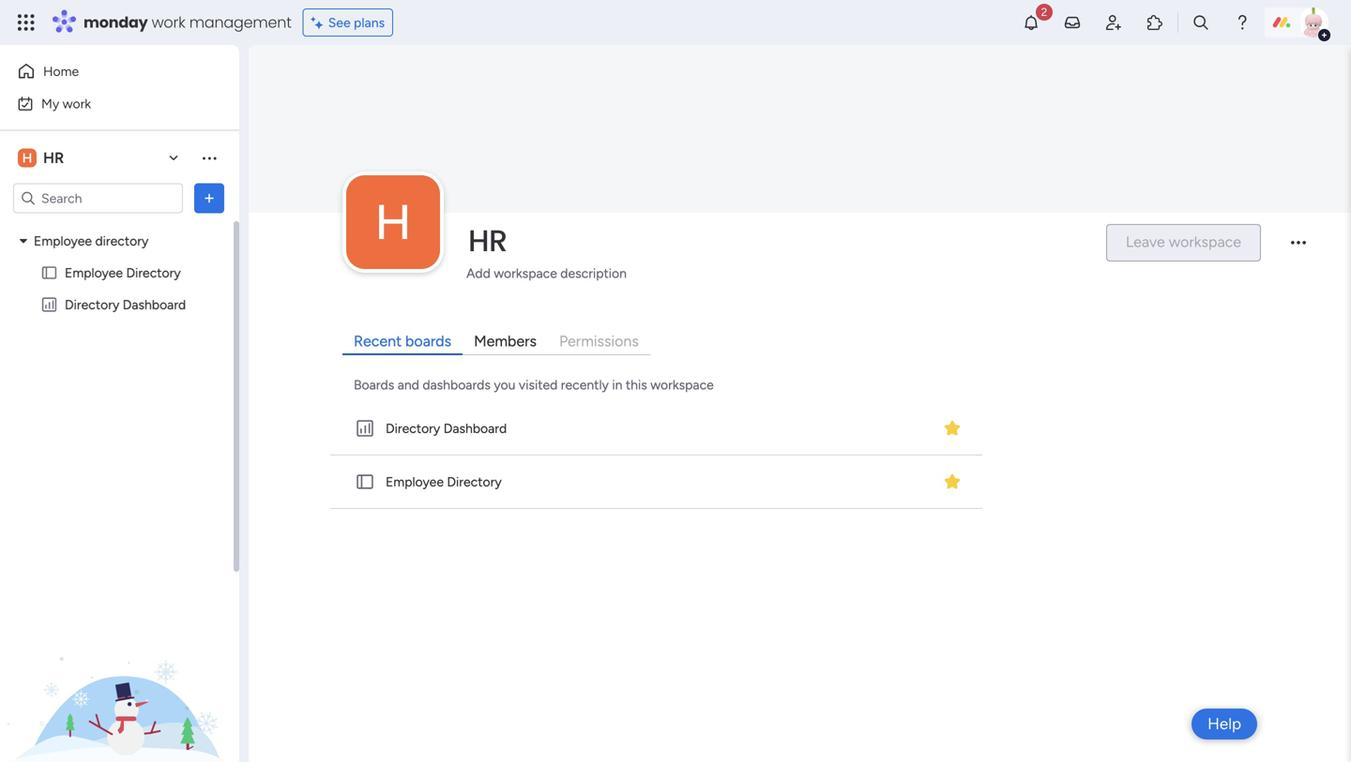 Task type: locate. For each thing, give the bounding box(es) containing it.
workspace
[[494, 265, 557, 281], [650, 377, 714, 393]]

directory dashboard
[[65, 297, 186, 313], [386, 421, 507, 437]]

2 image
[[1036, 1, 1053, 22]]

notifications image
[[1022, 13, 1041, 32]]

1 vertical spatial employee
[[65, 265, 123, 281]]

1 horizontal spatial dashboard
[[444, 421, 507, 437]]

0 horizontal spatial hr
[[43, 149, 64, 167]]

0 vertical spatial hr
[[43, 149, 64, 167]]

directory inside directory dashboard link
[[386, 421, 440, 437]]

hr up 'add'
[[468, 220, 507, 262]]

quick search results list box
[[327, 402, 988, 509]]

option
[[0, 224, 239, 228]]

public board image
[[40, 264, 58, 282]]

employee directory inside the quick search results list box
[[386, 474, 502, 490]]

lottie animation image
[[0, 573, 239, 763]]

directory dashboard for public dashboard icon
[[386, 421, 507, 437]]

0 vertical spatial workspace image
[[18, 148, 37, 168]]

employee right public board image
[[386, 474, 444, 490]]

options image
[[200, 189, 219, 208]]

0 horizontal spatial workspace image
[[18, 148, 37, 168]]

my work button
[[11, 89, 202, 119]]

hr
[[43, 149, 64, 167], [468, 220, 507, 262]]

1 vertical spatial h
[[375, 193, 411, 251]]

1 horizontal spatial directory dashboard
[[386, 421, 507, 437]]

workspace image
[[18, 148, 37, 168], [346, 175, 440, 269]]

you
[[494, 377, 516, 393]]

1 vertical spatial hr
[[468, 220, 507, 262]]

0 horizontal spatial workspace
[[494, 265, 557, 281]]

0 horizontal spatial dashboard
[[123, 297, 186, 313]]

dashboard for public dashboard icon
[[444, 421, 507, 437]]

workspace selection element
[[18, 147, 67, 169]]

employee directory for public board icon
[[65, 265, 181, 281]]

employee down employee directory
[[65, 265, 123, 281]]

2 vertical spatial employee
[[386, 474, 444, 490]]

work right my
[[63, 96, 91, 112]]

0 vertical spatial dashboard
[[123, 297, 186, 313]]

employee directory
[[65, 265, 181, 281], [386, 474, 502, 490]]

dashboard down directory
[[123, 297, 186, 313]]

0 vertical spatial h
[[22, 150, 32, 166]]

h button
[[346, 175, 440, 269]]

1 horizontal spatial workspace image
[[346, 175, 440, 269]]

work for my
[[63, 96, 91, 112]]

monday
[[84, 12, 148, 33]]

Search in workspace field
[[39, 188, 157, 209]]

1 horizontal spatial h
[[375, 193, 411, 251]]

employee
[[34, 233, 92, 249], [65, 265, 123, 281], [386, 474, 444, 490]]

work right monday
[[152, 12, 185, 33]]

dashboard
[[123, 297, 186, 313], [444, 421, 507, 437]]

caret down image
[[20, 235, 27, 248]]

employee directory inside 'list box'
[[65, 265, 181, 281]]

boards
[[405, 333, 451, 350]]

1 horizontal spatial work
[[152, 12, 185, 33]]

0 vertical spatial employee directory
[[65, 265, 181, 281]]

permissions
[[559, 333, 639, 350]]

remove from favorites image
[[943, 472, 962, 491]]

employee for public board image
[[386, 474, 444, 490]]

recent
[[354, 333, 402, 350]]

description
[[560, 265, 627, 281]]

employee directory for public board image
[[386, 474, 502, 490]]

employee inside the quick search results list box
[[386, 474, 444, 490]]

employee directory right public board image
[[386, 474, 502, 490]]

1 vertical spatial workspace
[[650, 377, 714, 393]]

1 vertical spatial dashboard
[[444, 421, 507, 437]]

work
[[152, 12, 185, 33], [63, 96, 91, 112]]

1 vertical spatial work
[[63, 96, 91, 112]]

plans
[[354, 15, 385, 30]]

0 horizontal spatial work
[[63, 96, 91, 112]]

0 vertical spatial directory dashboard
[[65, 297, 186, 313]]

dashboards
[[423, 377, 491, 393]]

0 horizontal spatial directory dashboard
[[65, 297, 186, 313]]

directory dashboard inside the quick search results list box
[[386, 421, 507, 437]]

directory dashboard down directory
[[65, 297, 186, 313]]

this
[[626, 377, 647, 393]]

work inside button
[[63, 96, 91, 112]]

employee up public board icon
[[34, 233, 92, 249]]

hr down my
[[43, 149, 64, 167]]

search everything image
[[1192, 13, 1210, 32]]

HR field
[[464, 220, 1090, 262]]

home
[[43, 63, 79, 79]]

add workspace description
[[466, 265, 627, 281]]

1 vertical spatial directory dashboard
[[386, 421, 507, 437]]

list box
[[0, 221, 239, 574]]

1 vertical spatial workspace image
[[346, 175, 440, 269]]

directory
[[126, 265, 181, 281], [65, 297, 119, 313], [386, 421, 440, 437], [447, 474, 502, 490]]

0 horizontal spatial h
[[22, 150, 32, 166]]

dashboard inside directory dashboard link
[[444, 421, 507, 437]]

0 vertical spatial work
[[152, 12, 185, 33]]

workspace right 'add'
[[494, 265, 557, 281]]

select product image
[[17, 13, 36, 32]]

1 vertical spatial employee directory
[[386, 474, 502, 490]]

0 vertical spatial workspace
[[494, 265, 557, 281]]

1 horizontal spatial employee directory
[[386, 474, 502, 490]]

h
[[22, 150, 32, 166], [375, 193, 411, 251]]

remove from favorites image
[[943, 419, 962, 438]]

0 horizontal spatial employee directory
[[65, 265, 181, 281]]

directory dashboard down dashboards
[[386, 421, 507, 437]]

employee directory down directory
[[65, 265, 181, 281]]

workspace right the this
[[650, 377, 714, 393]]

dashboard down dashboards
[[444, 421, 507, 437]]



Task type: describe. For each thing, give the bounding box(es) containing it.
boards and dashboards you visited recently in this workspace
[[354, 377, 714, 393]]

workspace image inside workspace selection element
[[18, 148, 37, 168]]

1 horizontal spatial hr
[[468, 220, 507, 262]]

members
[[474, 333, 537, 350]]

employee directory link
[[327, 456, 986, 509]]

my work
[[41, 96, 91, 112]]

dashboard for public dashboard image
[[123, 297, 186, 313]]

directory inside employee directory link
[[447, 474, 502, 490]]

work for monday
[[152, 12, 185, 33]]

list box containing employee directory
[[0, 221, 239, 574]]

ruby anderson image
[[1299, 8, 1329, 38]]

recent boards
[[354, 333, 451, 350]]

recently
[[561, 377, 609, 393]]

help button
[[1192, 709, 1257, 740]]

monday work management
[[84, 12, 292, 33]]

h inside dropdown button
[[375, 193, 411, 251]]

public dashboard image
[[355, 418, 375, 439]]

public board image
[[355, 472, 375, 492]]

management
[[189, 12, 292, 33]]

apps image
[[1146, 13, 1164, 32]]

boards
[[354, 377, 394, 393]]

hr inside workspace selection element
[[43, 149, 64, 167]]

home button
[[11, 56, 202, 86]]

see plans
[[328, 15, 385, 30]]

lottie animation element
[[0, 573, 239, 763]]

inbox image
[[1063, 13, 1082, 32]]

1 horizontal spatial workspace
[[650, 377, 714, 393]]

directory dashboard for public dashboard image
[[65, 297, 186, 313]]

employee directory
[[34, 233, 149, 249]]

workspace options image
[[200, 148, 219, 167]]

in
[[612, 377, 623, 393]]

v2 ellipsis image
[[1291, 242, 1306, 257]]

0 vertical spatial employee
[[34, 233, 92, 249]]

h inside workspace selection element
[[22, 150, 32, 166]]

see
[[328, 15, 351, 30]]

employee for public board icon
[[65, 265, 123, 281]]

directory
[[95, 233, 149, 249]]

and
[[398, 377, 419, 393]]

visited
[[519, 377, 558, 393]]

add
[[466, 265, 491, 281]]

my
[[41, 96, 59, 112]]

help image
[[1233, 13, 1252, 32]]

help
[[1208, 715, 1241, 734]]

invite members image
[[1104, 13, 1123, 32]]

public dashboard image
[[40, 296, 58, 314]]

directory dashboard link
[[327, 402, 986, 456]]

see plans button
[[303, 8, 393, 37]]



Task type: vqa. For each thing, say whether or not it's contained in the screenshot.
directory
yes



